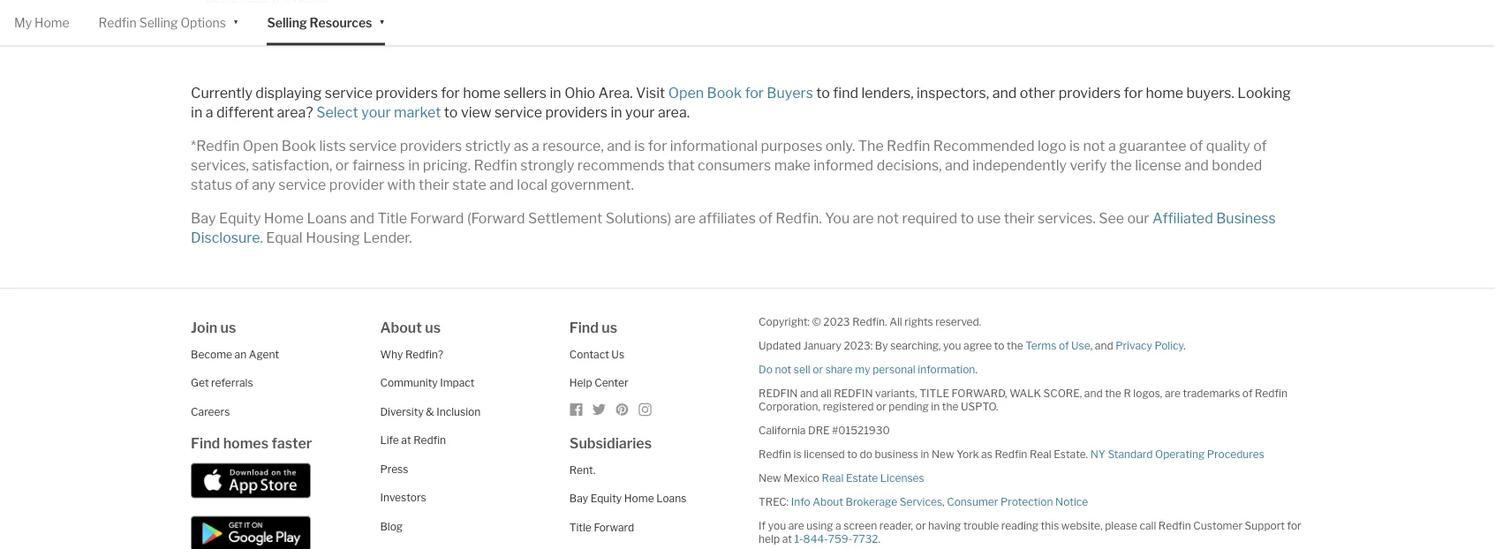Task type: locate. For each thing, give the bounding box(es) containing it.
0 horizontal spatial your
[[362, 103, 391, 121]]

#01521930
[[832, 424, 890, 437]]

title
[[920, 387, 950, 400]]

0 horizontal spatial is
[[635, 137, 645, 154]]

0 vertical spatial their
[[419, 176, 450, 193]]

1 horizontal spatial redfin
[[834, 387, 873, 400]]

your right select
[[362, 103, 391, 121]]

home up title forward button
[[624, 493, 654, 505]]

0 vertical spatial new
[[932, 448, 955, 461]]

1 horizontal spatial their
[[1004, 209, 1035, 227]]

0 horizontal spatial bay
[[191, 209, 216, 227]]

1 selling from the left
[[139, 15, 178, 30]]

1 horizontal spatial bay
[[570, 493, 589, 505]]

1 vertical spatial about
[[813, 496, 844, 508]]

1 vertical spatial open
[[243, 137, 279, 154]]

faster
[[272, 435, 312, 452]]

, left the privacy
[[1091, 339, 1093, 352]]

1 horizontal spatial ▾
[[379, 14, 385, 29]]

1 horizontal spatial us
[[425, 319, 441, 336]]

and down the recommended
[[945, 156, 970, 174]]

new mexico real estate licenses
[[759, 472, 925, 485]]

of
[[1190, 137, 1204, 154], [1254, 137, 1268, 154], [235, 176, 249, 193], [759, 209, 773, 227], [1059, 339, 1070, 352], [1243, 387, 1253, 400]]

0 vertical spatial book
[[707, 84, 742, 101]]

1 horizontal spatial not
[[877, 209, 900, 227]]

having
[[929, 520, 962, 532]]

2 selling from the left
[[267, 15, 307, 30]]

us up redfin?
[[425, 319, 441, 336]]

download the redfin app from the google play store image
[[191, 516, 311, 550]]

1-844-759-7732 link
[[795, 533, 879, 546]]

0 vertical spatial real
[[1030, 448, 1052, 461]]

inspectors
[[917, 84, 987, 101]]

bay
[[191, 209, 216, 227], [570, 493, 589, 505]]

bonded
[[1213, 156, 1263, 174]]

affiliated business disclosure
[[191, 209, 1276, 246]]

us for about us
[[425, 319, 441, 336]]

0 horizontal spatial at
[[401, 434, 411, 447]]

1 vertical spatial you
[[768, 520, 787, 532]]

0 horizontal spatial redfin.
[[776, 209, 822, 227]]

us
[[612, 348, 625, 361]]

1 horizontal spatial forward
[[594, 521, 635, 534]]

1 vertical spatial bay
[[570, 493, 589, 505]]

personal
[[873, 363, 916, 376]]

using
[[807, 520, 834, 532]]

and up lender. on the top of page
[[350, 209, 375, 227]]

open up area.
[[669, 84, 704, 101]]

selling inside selling resources ▾
[[267, 15, 307, 30]]

to left use
[[961, 209, 975, 227]]

as inside *redfin open book lists service providers strictly as a resource, and is for informational purposes only. the redfin recommended logo is not a guarantee of quality of services, satisfaction, or fairness in pricing. redfin strongly recommends that consumers make informed decisions, and independently verify the license and bonded status of any service provider with their state and local government.
[[514, 137, 529, 154]]

. inside . looking in a different area?
[[1232, 84, 1235, 101]]

disclosure
[[191, 229, 260, 246]]

are inside redfin and all redfin variants, title forward, walk score, and the r logos, are trademarks of redfin corporation, registered or pending in the uspto.
[[1165, 387, 1181, 400]]

redfin pinterest image
[[616, 403, 630, 417]]

redfin up registered
[[834, 387, 873, 400]]

find up contact
[[570, 319, 599, 336]]

real
[[1030, 448, 1052, 461], [822, 472, 844, 485]]

0 vertical spatial equity
[[219, 209, 261, 227]]

0 horizontal spatial about
[[380, 319, 422, 336]]

blog
[[380, 520, 403, 533]]

a up 1-844-759-7732 .
[[836, 520, 842, 532]]

1 horizontal spatial is
[[794, 448, 802, 461]]

their right use
[[1004, 209, 1035, 227]]

real left "estate."
[[1030, 448, 1052, 461]]

0 horizontal spatial selling
[[139, 15, 178, 30]]

home left buyers
[[1146, 84, 1184, 101]]

1 ▾ from the left
[[233, 14, 239, 29]]

1 vertical spatial ,
[[1091, 339, 1093, 352]]

0 horizontal spatial us
[[221, 319, 236, 336]]

selling left resources
[[267, 15, 307, 30]]

2023
[[824, 315, 850, 328]]

not left required
[[877, 209, 900, 227]]

and right score,
[[1085, 387, 1103, 400]]

1 horizontal spatial ,
[[987, 84, 990, 101]]

do not sell or share my personal information link
[[759, 363, 976, 376]]

use
[[978, 209, 1001, 227]]

, left other
[[987, 84, 990, 101]]

services.
[[1038, 209, 1096, 227]]

redfin selling options link
[[99, 0, 226, 45]]

currently displaying service providers for home sellers in ohio area .
[[191, 84, 633, 101]]

do
[[860, 448, 873, 461]]

3 us from the left
[[602, 319, 618, 336]]

a up strongly
[[532, 137, 540, 154]]

select your market to view service providers in your area.
[[316, 103, 690, 121]]

for inside the if you are using a screen reader, or having trouble reading this website, please call redfin customer support for help at
[[1288, 520, 1302, 532]]

0 horizontal spatial not
[[775, 363, 792, 376]]

at inside the if you are using a screen reader, or having trouble reading this website, please call redfin customer support for help at
[[783, 533, 792, 546]]

redfin?
[[405, 348, 444, 361]]

in down currently
[[191, 103, 203, 121]]

1 horizontal spatial equity
[[591, 493, 622, 505]]

home
[[463, 84, 501, 101], [1146, 84, 1184, 101]]

that
[[668, 156, 695, 174]]

in left 'ohio'
[[550, 84, 562, 101]]

you right if
[[768, 520, 787, 532]]

redfin inside redfin selling options ▾
[[99, 15, 137, 30]]

the down title
[[943, 400, 959, 413]]

*redfin
[[191, 137, 240, 154]]

at left the 1-
[[783, 533, 792, 546]]

open inside *redfin open book lists service providers strictly as a resource, and is for informational purposes only. the redfin recommended logo is not a guarantee of quality of services, satisfaction, or fairness in pricing. redfin strongly recommends that consumers make informed decisions, and independently verify the license and bonded status of any service provider with their state and local government.
[[243, 137, 279, 154]]

1 vertical spatial find
[[191, 435, 220, 452]]

all
[[821, 387, 832, 400]]

redfin right call
[[1159, 520, 1192, 532]]

1 horizontal spatial as
[[982, 448, 993, 461]]

0 horizontal spatial redfin
[[759, 387, 798, 400]]

are left affiliates
[[675, 209, 696, 227]]

updated january 2023: by searching, you agree to the terms of use , and privacy policy .
[[759, 339, 1186, 352]]

walk
[[1010, 387, 1042, 400]]

0 horizontal spatial home
[[463, 84, 501, 101]]

1 horizontal spatial find
[[570, 319, 599, 336]]

at
[[401, 434, 411, 447], [783, 533, 792, 546]]

redfin right my home on the left top of page
[[99, 15, 137, 30]]

affiliated
[[1153, 209, 1214, 227]]

2 horizontal spatial home
[[624, 493, 654, 505]]

2 horizontal spatial us
[[602, 319, 618, 336]]

0 vertical spatial bay
[[191, 209, 216, 227]]

. equal housing lender.
[[260, 229, 412, 246]]

1 horizontal spatial selling
[[267, 15, 307, 30]]

trouble
[[964, 520, 999, 532]]

1 vertical spatial equity
[[591, 493, 622, 505]]

book up satisfaction,
[[282, 137, 316, 154]]

contact us
[[570, 348, 625, 361]]

providers up pricing.
[[400, 137, 462, 154]]

selling
[[139, 15, 178, 30], [267, 15, 307, 30]]

service up the fairness
[[349, 137, 397, 154]]

find for find homes faster
[[191, 435, 220, 452]]

website,
[[1062, 520, 1103, 532]]

us up us
[[602, 319, 618, 336]]

0 vertical spatial find
[[570, 319, 599, 336]]

2 home from the left
[[1146, 84, 1184, 101]]

0 horizontal spatial open
[[243, 137, 279, 154]]

0 horizontal spatial forward
[[410, 209, 464, 227]]

1 horizontal spatial home
[[1146, 84, 1184, 101]]

area
[[599, 84, 630, 101]]

0 horizontal spatial ,
[[943, 496, 945, 508]]

0 vertical spatial home
[[35, 15, 69, 30]]

book inside *redfin open book lists service providers strictly as a resource, and is for informational purposes only. the redfin recommended logo is not a guarantee of quality of services, satisfaction, or fairness in pricing. redfin strongly recommends that consumers make informed decisions, and independently verify the license and bonded status of any service provider with their state and local government.
[[282, 137, 316, 154]]

their
[[419, 176, 450, 193], [1004, 209, 1035, 227]]

0 vertical spatial at
[[401, 434, 411, 447]]

in inside . looking in a different area?
[[191, 103, 203, 121]]

title down the "bay equity home loans" button
[[570, 521, 592, 534]]

1 horizontal spatial at
[[783, 533, 792, 546]]

equity up title forward button
[[591, 493, 622, 505]]

your down visit
[[626, 103, 655, 121]]

or down services
[[916, 520, 926, 532]]

0 vertical spatial loans
[[307, 209, 347, 227]]

▾ right resources
[[379, 14, 385, 29]]

is up mexico at the bottom of page
[[794, 448, 802, 461]]

2023:
[[844, 339, 873, 352]]

of right affiliates
[[759, 209, 773, 227]]

not right do
[[775, 363, 792, 376]]

title forward button
[[570, 521, 635, 534]]

info about brokerage services link
[[791, 496, 943, 508]]

home up view
[[463, 84, 501, 101]]

open for *redfin
[[243, 137, 279, 154]]

licenses
[[881, 472, 925, 485]]

home for bay equity home loans
[[624, 493, 654, 505]]

redfin right trademarks
[[1256, 387, 1288, 400]]

terms
[[1026, 339, 1057, 352]]

1 horizontal spatial new
[[932, 448, 955, 461]]

0 horizontal spatial ▾
[[233, 14, 239, 29]]

agent
[[249, 348, 279, 361]]

in down title
[[932, 400, 940, 413]]

satisfaction,
[[252, 156, 332, 174]]

contact
[[570, 348, 609, 361]]

redfin down &
[[414, 434, 446, 447]]

1 vertical spatial real
[[822, 472, 844, 485]]

1 vertical spatial redfin.
[[853, 315, 888, 328]]

other
[[1020, 84, 1056, 101]]

. down 'agree'
[[976, 363, 978, 376]]

title up lender. on the top of page
[[378, 209, 407, 227]]

0 horizontal spatial find
[[191, 435, 220, 452]]

1 vertical spatial their
[[1004, 209, 1035, 227]]

why redfin? button
[[380, 348, 444, 361]]

1 vertical spatial book
[[282, 137, 316, 154]]

0 horizontal spatial you
[[768, 520, 787, 532]]

1 horizontal spatial you
[[944, 339, 962, 352]]

&
[[426, 406, 434, 418]]

0 horizontal spatial equity
[[219, 209, 261, 227]]

guarantee
[[1120, 137, 1187, 154]]

1 horizontal spatial book
[[707, 84, 742, 101]]

copyright:
[[759, 315, 810, 328]]

of left use
[[1059, 339, 1070, 352]]

open down different
[[243, 137, 279, 154]]

, up having
[[943, 496, 945, 508]]

.
[[630, 84, 633, 101], [1232, 84, 1235, 101], [260, 229, 263, 246], [1184, 339, 1186, 352], [976, 363, 978, 376], [879, 533, 881, 546]]

0 vertical spatial as
[[514, 137, 529, 154]]

redfin facebook image
[[570, 403, 584, 417]]

for down area.
[[648, 137, 667, 154]]

of right trademarks
[[1243, 387, 1253, 400]]

protection
[[1001, 496, 1054, 508]]

selling left options
[[139, 15, 178, 30]]

home up "equal"
[[264, 209, 304, 227]]

services,
[[191, 156, 249, 174]]

2 vertical spatial home
[[624, 493, 654, 505]]

. left "equal"
[[260, 229, 263, 246]]

to left "do"
[[848, 448, 858, 461]]

not up verify
[[1084, 137, 1106, 154]]

1 redfin from the left
[[759, 387, 798, 400]]

a down currently
[[206, 103, 213, 121]]

1 vertical spatial as
[[982, 448, 993, 461]]

real down licensed
[[822, 472, 844, 485]]

looking
[[1238, 84, 1292, 101]]

open
[[669, 84, 704, 101], [243, 137, 279, 154]]

are right the you in the right top of the page
[[853, 209, 874, 227]]

their inside *redfin open book lists service providers strictly as a resource, and is for informational purposes only. the redfin recommended logo is not a guarantee of quality of services, satisfaction, or fairness in pricing. redfin strongly recommends that consumers make informed decisions, and independently verify the license and bonded status of any service provider with their state and local government.
[[419, 176, 450, 193]]

forward down the "bay equity home loans" button
[[594, 521, 635, 534]]

1 horizontal spatial open
[[669, 84, 704, 101]]

find down careers at bottom left
[[191, 435, 220, 452]]

is right "logo"
[[1070, 137, 1081, 154]]

loans for bay equity home loans
[[657, 493, 687, 505]]

bay for bay equity home loans
[[570, 493, 589, 505]]

0 horizontal spatial book
[[282, 137, 316, 154]]

1 vertical spatial home
[[264, 209, 304, 227]]

variants,
[[876, 387, 918, 400]]

1 vertical spatial loans
[[657, 493, 687, 505]]

1 horizontal spatial loans
[[657, 493, 687, 505]]

are inside the if you are using a screen reader, or having trouble reading this website, please call redfin customer support for help at
[[789, 520, 805, 532]]

informed
[[814, 156, 874, 174]]

equity
[[219, 209, 261, 227], [591, 493, 622, 505]]

diversity
[[380, 406, 424, 418]]

trademarks
[[1184, 387, 1241, 400]]

0 vertical spatial you
[[944, 339, 962, 352]]

1 vertical spatial at
[[783, 533, 792, 546]]

1 vertical spatial new
[[759, 472, 782, 485]]

logo
[[1038, 137, 1067, 154]]

2 us from the left
[[425, 319, 441, 336]]

▾ right options
[[233, 14, 239, 29]]

loans
[[307, 209, 347, 227], [657, 493, 687, 505]]

2 horizontal spatial ,
[[1091, 339, 1093, 352]]

1 horizontal spatial your
[[626, 103, 655, 121]]

about
[[380, 319, 422, 336], [813, 496, 844, 508]]

1 vertical spatial forward
[[594, 521, 635, 534]]

book up the informational
[[707, 84, 742, 101]]

759-
[[829, 533, 853, 546]]

redfin up corporation,
[[759, 387, 798, 400]]

in up with
[[408, 156, 420, 174]]

or down 'lists'
[[336, 156, 349, 174]]

equity up the disclosure
[[219, 209, 261, 227]]

1 us from the left
[[221, 319, 236, 336]]

1 vertical spatial title
[[570, 521, 592, 534]]

home for bay equity home loans and title forward (forward settlement solutions) are affiliates of redfin. you are not required to use their services. see our
[[264, 209, 304, 227]]

a inside . looking in a different area?
[[206, 103, 213, 121]]

1 horizontal spatial about
[[813, 496, 844, 508]]

us right 'join' in the bottom left of the page
[[221, 319, 236, 336]]

business
[[1217, 209, 1276, 227]]

0 horizontal spatial new
[[759, 472, 782, 485]]

forward down state
[[410, 209, 464, 227]]

get referrals button
[[191, 377, 253, 390]]

or down variants,
[[876, 400, 887, 413]]

0 vertical spatial redfin.
[[776, 209, 822, 227]]

about up why
[[380, 319, 422, 336]]

us for find us
[[602, 319, 618, 336]]

1 horizontal spatial real
[[1030, 448, 1052, 461]]

government.
[[551, 176, 634, 193]]

0 vertical spatial title
[[378, 209, 407, 227]]

0 horizontal spatial loans
[[307, 209, 347, 227]]

. left looking at the top
[[1232, 84, 1235, 101]]

new left the york
[[932, 448, 955, 461]]

1 horizontal spatial home
[[264, 209, 304, 227]]

0 vertical spatial forward
[[410, 209, 464, 227]]

and left local
[[490, 176, 514, 193]]

by
[[875, 339, 888, 352]]

their down pricing.
[[419, 176, 450, 193]]

1 home from the left
[[463, 84, 501, 101]]

for right the support
[[1288, 520, 1302, 532]]

lenders,
[[862, 84, 914, 101]]

download the redfin app on the apple app store image
[[191, 463, 311, 499]]

the right verify
[[1111, 156, 1133, 174]]

2 ▾ from the left
[[379, 14, 385, 29]]

customer
[[1194, 520, 1243, 532]]

as up strongly
[[514, 137, 529, 154]]

for up market
[[441, 84, 460, 101]]

displaying
[[256, 84, 322, 101]]

about up "using"
[[813, 496, 844, 508]]

decisions,
[[877, 156, 942, 174]]

book for lists
[[282, 137, 316, 154]]

open for visit
[[669, 84, 704, 101]]

my
[[856, 363, 871, 376]]

is up recommends
[[635, 137, 645, 154]]

of inside redfin and all redfin variants, title forward, walk score, and the r logos, are trademarks of redfin corporation, registered or pending in the uspto.
[[1243, 387, 1253, 400]]

info
[[791, 496, 811, 508]]

home
[[35, 15, 69, 30], [264, 209, 304, 227], [624, 493, 654, 505]]

2 horizontal spatial not
[[1084, 137, 1106, 154]]

get referrals
[[191, 377, 253, 390]]

0 horizontal spatial real
[[822, 472, 844, 485]]

redfin twitter image
[[593, 403, 607, 417]]

to left view
[[444, 103, 458, 121]]

0 vertical spatial open
[[669, 84, 704, 101]]

0 horizontal spatial their
[[419, 176, 450, 193]]

0 vertical spatial not
[[1084, 137, 1106, 154]]

0 horizontal spatial as
[[514, 137, 529, 154]]

2 vertical spatial ,
[[943, 496, 945, 508]]



Task type: vqa. For each thing, say whether or not it's contained in the screenshot.
2nd your from the left
yes



Task type: describe. For each thing, give the bounding box(es) containing it.
service up select
[[325, 84, 373, 101]]

redfin right the york
[[995, 448, 1028, 461]]

redfin down "strictly"
[[474, 156, 518, 174]]

affiliates
[[699, 209, 756, 227]]

visit open book for buyers to find lenders, inspectors , and other providers for home buyers
[[633, 84, 1232, 101]]

resources
[[310, 15, 372, 30]]

redfin instagram image
[[639, 403, 653, 417]]

information
[[918, 363, 976, 376]]

or inside redfin and all redfin variants, title forward, walk score, and the r logos, are trademarks of redfin corporation, registered or pending in the uspto.
[[876, 400, 887, 413]]

select
[[316, 103, 358, 121]]

sellers
[[504, 84, 547, 101]]

a inside the if you are using a screen reader, or having trouble reading this website, please call redfin customer support for help at
[[836, 520, 842, 532]]

providers up market
[[376, 84, 438, 101]]

for inside *redfin open book lists service providers strictly as a resource, and is for informational purposes only. the redfin recommended logo is not a guarantee of quality of services, satisfaction, or fairness in pricing. redfin strongly recommends that consumers make informed decisions, and independently verify the license and bonded status of any service provider with their state and local government.
[[648, 137, 667, 154]]

1-
[[795, 533, 804, 546]]

0 horizontal spatial title
[[378, 209, 407, 227]]

california
[[759, 424, 806, 437]]

in inside redfin and all redfin variants, title forward, walk score, and the r logos, are trademarks of redfin corporation, registered or pending in the uspto.
[[932, 400, 940, 413]]

in right business
[[921, 448, 930, 461]]

the left r
[[1106, 387, 1122, 400]]

r
[[1124, 387, 1132, 400]]

providers right other
[[1059, 84, 1121, 101]]

score,
[[1044, 387, 1083, 400]]

or inside *redfin open book lists service providers strictly as a resource, and is for informational purposes only. the redfin recommended logo is not a guarantee of quality of services, satisfaction, or fairness in pricing. redfin strongly recommends that consumers make informed decisions, and independently verify the license and bonded status of any service provider with their state and local government.
[[336, 156, 349, 174]]

reader,
[[880, 520, 914, 532]]

providers down 'ohio'
[[546, 103, 608, 121]]

mexico
[[784, 472, 820, 485]]

pending
[[889, 400, 929, 413]]

press
[[380, 463, 409, 476]]

this
[[1041, 520, 1060, 532]]

estate
[[846, 472, 878, 485]]

redfin up decisions,
[[887, 137, 931, 154]]

selling resources ▾
[[267, 14, 385, 30]]

▾ inside redfin selling options ▾
[[233, 14, 239, 29]]

(forward
[[467, 209, 525, 227]]

real estate licenses link
[[822, 472, 925, 485]]

trec: info about brokerage services , consumer protection notice
[[759, 496, 1089, 508]]

of left any
[[235, 176, 249, 193]]

2 vertical spatial not
[[775, 363, 792, 376]]

get
[[191, 377, 209, 390]]

redfin down california
[[759, 448, 792, 461]]

homes
[[223, 435, 269, 452]]

blog button
[[380, 520, 403, 533]]

solutions)
[[606, 209, 672, 227]]

terms of use link
[[1026, 339, 1091, 352]]

life
[[380, 434, 399, 447]]

lists
[[319, 137, 346, 154]]

service down satisfaction,
[[279, 176, 326, 193]]

view
[[461, 103, 492, 121]]

to right 'agree'
[[995, 339, 1005, 352]]

support
[[1245, 520, 1286, 532]]

state
[[453, 176, 487, 193]]

resource,
[[543, 137, 604, 154]]

equity for bay equity home loans
[[591, 493, 622, 505]]

community impact
[[380, 377, 475, 390]]

and left all
[[800, 387, 819, 400]]

forward,
[[952, 387, 1008, 400]]

. down 'reader,'
[[879, 533, 881, 546]]

press button
[[380, 463, 409, 476]]

settlement
[[528, 209, 603, 227]]

independently
[[973, 156, 1067, 174]]

and left other
[[993, 84, 1017, 101]]

become
[[191, 348, 232, 361]]

see
[[1099, 209, 1125, 227]]

1 your from the left
[[362, 103, 391, 121]]

find homes faster
[[191, 435, 312, 452]]

why
[[380, 348, 403, 361]]

us for join us
[[221, 319, 236, 336]]

subsidiaries
[[570, 435, 652, 452]]

in inside *redfin open book lists service providers strictly as a resource, and is for informational purposes only. the redfin recommended logo is not a guarantee of quality of services, satisfaction, or fairness in pricing. redfin strongly recommends that consumers make informed decisions, and independently verify the license and bonded status of any service provider with their state and local government.
[[408, 156, 420, 174]]

and down the quality
[[1185, 156, 1210, 174]]

0 horizontal spatial home
[[35, 15, 69, 30]]

service down the sellers
[[495, 103, 543, 121]]

1 vertical spatial not
[[877, 209, 900, 227]]

©
[[813, 315, 821, 328]]

0 vertical spatial about
[[380, 319, 422, 336]]

providers inside *redfin open book lists service providers strictly as a resource, and is for informational purposes only. the redfin recommended logo is not a guarantee of quality of services, satisfaction, or fairness in pricing. redfin strongly recommends that consumers make informed decisions, and independently verify the license and bonded status of any service provider with their state and local government.
[[400, 137, 462, 154]]

operating
[[1156, 448, 1205, 461]]

or right sell
[[813, 363, 824, 376]]

join
[[191, 319, 218, 336]]

not inside *redfin open book lists service providers strictly as a resource, and is for informational purposes only. the redfin recommended logo is not a guarantee of quality of services, satisfaction, or fairness in pricing. redfin strongly recommends that consumers make informed decisions, and independently verify the license and bonded status of any service provider with their state and local government.
[[1084, 137, 1106, 154]]

bay equity home loans
[[570, 493, 687, 505]]

my home
[[14, 15, 69, 30]]

my home link
[[14, 0, 69, 45]]

required
[[903, 209, 958, 227]]

procedures
[[1208, 448, 1265, 461]]

find for find us
[[570, 319, 599, 336]]

0 vertical spatial ,
[[987, 84, 990, 101]]

loans for bay equity home loans and title forward (forward settlement solutions) are affiliates of redfin. you are not required to use their services. see our
[[307, 209, 347, 227]]

selling inside redfin selling options ▾
[[139, 15, 178, 30]]

careers
[[191, 406, 230, 418]]

for up the guarantee
[[1124, 84, 1143, 101]]

of left the quality
[[1190, 137, 1204, 154]]

provider
[[329, 176, 384, 193]]

a left the guarantee
[[1109, 137, 1117, 154]]

only.
[[826, 137, 856, 154]]

status
[[191, 176, 232, 193]]

estate.
[[1054, 448, 1089, 461]]

. right the privacy
[[1184, 339, 1186, 352]]

become an agent
[[191, 348, 279, 361]]

book for for
[[707, 84, 742, 101]]

bay equity home loans and title forward (forward settlement solutions) are affiliates of redfin. you are not required to use their services. see our
[[191, 209, 1153, 227]]

find us
[[570, 319, 618, 336]]

do
[[759, 363, 773, 376]]

dre
[[808, 424, 830, 437]]

to left find
[[817, 84, 830, 101]]

2 redfin from the left
[[834, 387, 873, 400]]

life at redfin button
[[380, 434, 446, 447]]

equal
[[266, 229, 303, 246]]

the inside *redfin open book lists service providers strictly as a resource, and is for informational purposes only. the redfin recommended logo is not a guarantee of quality of services, satisfaction, or fairness in pricing. redfin strongly recommends that consumers make informed decisions, and independently verify the license and bonded status of any service provider with their state and local government.
[[1111, 156, 1133, 174]]

diversity & inclusion
[[380, 406, 481, 418]]

bay equity home loans button
[[570, 493, 687, 505]]

2 your from the left
[[626, 103, 655, 121]]

. left visit
[[630, 84, 633, 101]]

7732
[[853, 533, 879, 546]]

or inside the if you are using a screen reader, or having trouble reading this website, please call redfin customer support for help at
[[916, 520, 926, 532]]

▾ inside selling resources ▾
[[379, 14, 385, 29]]

1 horizontal spatial title
[[570, 521, 592, 534]]

*redfin open book lists service providers strictly as a resource, and is for informational purposes only. the redfin recommended logo is not a guarantee of quality of services, satisfaction, or fairness in pricing. redfin strongly recommends that consumers make informed decisions, and independently verify the license and bonded status of any service provider with their state and local government.
[[191, 137, 1268, 193]]

registered
[[823, 400, 874, 413]]

consumer protection notice link
[[947, 496, 1089, 508]]

rent. button
[[570, 464, 596, 477]]

and up recommends
[[607, 137, 632, 154]]

and right use
[[1095, 339, 1114, 352]]

recommends
[[578, 156, 665, 174]]

1 horizontal spatial redfin.
[[853, 315, 888, 328]]

agree
[[964, 339, 992, 352]]

lender.
[[363, 229, 412, 246]]

the left terms
[[1007, 339, 1024, 352]]

services
[[900, 496, 943, 508]]

for left buyers
[[745, 84, 764, 101]]

policy
[[1155, 339, 1184, 352]]

equity for bay equity home loans and title forward (forward settlement solutions) are affiliates of redfin. you are not required to use their services. see our
[[219, 209, 261, 227]]

options
[[181, 15, 226, 30]]

you inside the if you are using a screen reader, or having trouble reading this website, please call redfin customer support for help at
[[768, 520, 787, 532]]

do not sell or share my personal information .
[[759, 363, 978, 376]]

purposes
[[761, 137, 823, 154]]

privacy policy link
[[1116, 339, 1184, 352]]

bay for bay equity home loans and title forward (forward settlement solutions) are affiliates of redfin. you are not required to use their services. see our
[[191, 209, 216, 227]]

help center
[[570, 377, 629, 390]]

2 horizontal spatial is
[[1070, 137, 1081, 154]]

of up bonded
[[1254, 137, 1268, 154]]

redfin inside the if you are using a screen reader, or having trouble reading this website, please call redfin customer support for help at
[[1159, 520, 1192, 532]]

in down area
[[611, 103, 623, 121]]

all
[[890, 315, 903, 328]]

redfin inside redfin and all redfin variants, title forward, walk score, and the r logos, are trademarks of redfin corporation, registered or pending in the uspto.
[[1256, 387, 1288, 400]]

pricing.
[[423, 156, 471, 174]]



